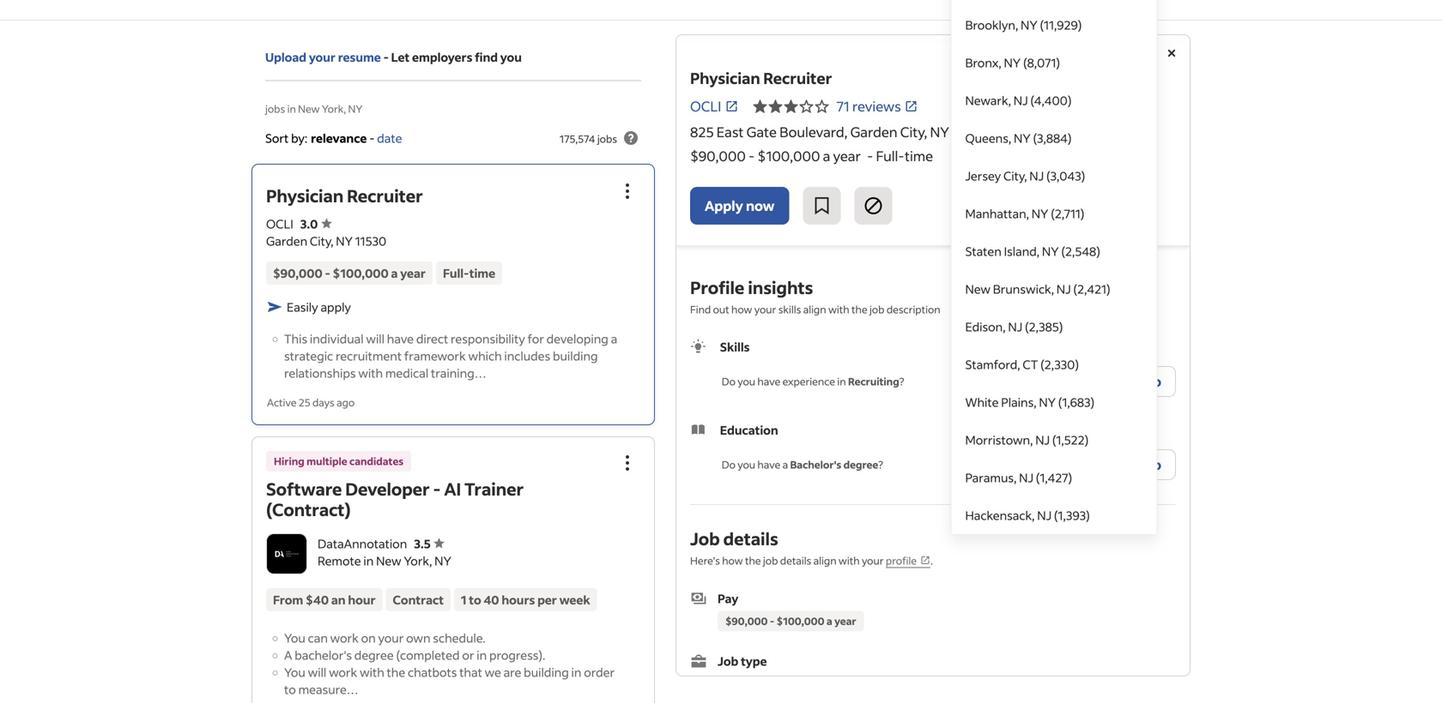 Task type: describe. For each thing, give the bounding box(es) containing it.
with left profile
[[839, 555, 860, 568]]

you for education
[[738, 458, 756, 472]]

? for skills
[[899, 375, 904, 388]]

(2,421)
[[1074, 282, 1111, 297]]

east
[[717, 123, 744, 141]]

job inside profile insights find out how your skills align with the job description
[[870, 303, 885, 316]]

from $40 an hour
[[273, 593, 376, 608]]

have for skills
[[758, 375, 781, 388]]

1 vertical spatial align
[[814, 555, 837, 568]]

upload
[[265, 49, 307, 65]]

- inside the software developer - ai trainer (contract)
[[433, 478, 441, 501]]

will inside this individual will have direct responsibility for developing a strategic recruitment framework which includes building relationships with medical training…
[[366, 331, 385, 347]]

ny left queens,
[[930, 123, 949, 141]]

1 vertical spatial garden
[[266, 233, 307, 249]]

new for jobs in new york, ny
[[298, 102, 320, 115]]

menu item inside menu
[[952, 0, 1157, 6]]

you can work on your own schedule. a bachelor's degree (completed or in progress). you will work with the chatbots that we are building in order to measure…
[[284, 631, 615, 698]]

1 horizontal spatial the
[[745, 555, 761, 568]]

progress).
[[489, 648, 545, 664]]

dataannotation
[[318, 537, 407, 552]]

(3,043)
[[1046, 168, 1085, 184]]

trainer
[[464, 478, 524, 501]]

brooklyn, ny (11,929) link
[[952, 6, 1157, 44]]

let
[[391, 49, 410, 65]]

ny up relevance
[[348, 102, 363, 115]]

in left order
[[571, 665, 582, 681]]

nj for (1,427)
[[1019, 470, 1034, 486]]

remote
[[318, 554, 361, 569]]

jersey city, nj (3,043) link
[[952, 157, 1157, 195]]

remote in new york, ny
[[318, 554, 451, 569]]

1 vertical spatial work
[[329, 665, 357, 681]]

manhattan,
[[965, 206, 1029, 221]]

staten island, ny (2,548) link
[[952, 233, 1157, 270]]

- down garden city, ny 11530
[[325, 266, 330, 281]]

days
[[312, 396, 335, 409]]

0 vertical spatial physician
[[690, 68, 760, 88]]

(contract)
[[266, 499, 351, 521]]

0 vertical spatial $90,000 - $100,000 a year
[[273, 266, 426, 281]]

morristown, nj (1,522) link
[[952, 422, 1157, 459]]

(1,683)
[[1058, 395, 1095, 410]]

developer
[[345, 478, 430, 501]]

no button for education
[[1128, 450, 1176, 481]]

175,574 jobs
[[560, 132, 617, 145]]

new inside "link"
[[965, 282, 991, 297]]

insights
[[748, 276, 813, 299]]

nj inside "link"
[[1057, 282, 1071, 297]]

hiring
[[274, 455, 305, 468]]

measure…
[[298, 683, 358, 698]]

help icon image
[[621, 128, 641, 149]]

jersey city, nj (3,043)
[[965, 168, 1085, 184]]

1 you from the top
[[284, 631, 306, 646]]

1 horizontal spatial garden
[[850, 123, 898, 141]]

upload your resume - let employers find you
[[265, 49, 522, 65]]

in right or
[[477, 648, 487, 664]]

ny left (11,929)
[[1021, 17, 1038, 33]]

1 vertical spatial physician
[[266, 184, 344, 207]]

your left profile
[[862, 555, 884, 568]]

white plains, ny (1,683)
[[965, 395, 1095, 410]]

out
[[713, 303, 729, 316]]

1 horizontal spatial time
[[905, 147, 933, 165]]

island,
[[1004, 244, 1040, 259]]

- left 'let'
[[383, 49, 389, 65]]

york, for jobs in new york, ny
[[322, 102, 346, 115]]

morristown,
[[965, 433, 1033, 448]]

a inside this individual will have direct responsibility for developing a strategic recruitment framework which includes building relationships with medical training…
[[611, 331, 617, 347]]

description
[[887, 303, 941, 316]]

software developer - ai trainer (contract)
[[266, 478, 524, 521]]

the inside you can work on your own schedule. a bachelor's degree (completed or in progress). you will work with the chatbots that we are building in order to measure…
[[387, 665, 405, 681]]

1 vertical spatial year
[[400, 266, 426, 281]]

hackensack, nj (1,393) link
[[952, 497, 1157, 535]]

0 horizontal spatial physician recruiter
[[266, 184, 423, 207]]

queens, ny (3,884) link
[[952, 119, 1157, 157]]

0 horizontal spatial details
[[723, 528, 778, 550]]

0 horizontal spatial full-
[[443, 266, 469, 281]]

full-time
[[443, 266, 495, 281]]

ny left (2,711)
[[1032, 206, 1049, 221]]

a left the full-time
[[391, 266, 398, 281]]

0 vertical spatial ocli
[[690, 97, 721, 115]]

gate
[[747, 123, 777, 141]]

1 horizontal spatial $90,000 - $100,000 a year
[[725, 615, 856, 628]]

your right upload
[[309, 49, 336, 65]]

edison, nj (2,385) link
[[952, 308, 1157, 346]]

software
[[266, 478, 342, 501]]

1
[[461, 593, 467, 608]]

1 vertical spatial $90,000
[[273, 266, 323, 281]]

job details
[[690, 528, 778, 550]]

ny right bronx,
[[1004, 55, 1021, 70]]

3.5
[[414, 537, 431, 552]]

newark, nj (4,400)
[[965, 93, 1072, 108]]

manhattan, ny (2,711) link
[[952, 195, 1157, 233]]

a down 825 east gate boulevard, garden city, ny 11530
[[823, 147, 830, 165]]

(11,929)
[[1040, 17, 1082, 33]]

building inside this individual will have direct responsibility for developing a strategic recruitment framework which includes building relationships with medical training…
[[553, 348, 598, 364]]

2 vertical spatial $100,000
[[777, 615, 825, 628]]

nj for (1,522)
[[1036, 433, 1050, 448]]

(2,548)
[[1061, 244, 1100, 259]]

- down 825 east gate boulevard, garden city, ny 11530
[[867, 147, 873, 165]]

ny down the physician recruiter button
[[336, 233, 353, 249]]

this individual will have direct responsibility for developing a strategic recruitment framework which includes building relationships with medical training…
[[284, 331, 617, 381]]

queens,
[[965, 130, 1011, 146]]

(2,711)
[[1051, 206, 1085, 221]]

direct
[[416, 331, 448, 347]]

1 horizontal spatial city,
[[900, 123, 927, 141]]

0 vertical spatial work
[[330, 631, 359, 646]]

hackensack, nj (1,393)
[[965, 508, 1090, 524]]

no button for skills
[[1128, 367, 1176, 398]]

bachelor's
[[790, 458, 842, 472]]

71 reviews
[[836, 97, 901, 115]]

how inside profile insights find out how your skills align with the job description
[[731, 303, 752, 316]]

profile insights find out how your skills align with the job description
[[690, 276, 941, 316]]

city, for jersey city, nj (3,043)
[[1004, 168, 1027, 184]]

hour
[[348, 593, 376, 608]]

with inside you can work on your own schedule. a bachelor's degree (completed or in progress). you will work with the chatbots that we are building in order to measure…
[[360, 665, 384, 681]]

paramus,
[[965, 470, 1017, 486]]

for
[[528, 331, 544, 347]]

job for job type
[[718, 654, 739, 670]]

do for skills
[[722, 375, 736, 388]]

stamford, ct (2,330) link
[[952, 346, 1157, 384]]

own
[[406, 631, 431, 646]]

apply now button
[[690, 187, 789, 225]]

relationships
[[284, 366, 356, 381]]

we
[[485, 665, 501, 681]]

the inside profile insights find out how your skills align with the job description
[[852, 303, 868, 316]]

or
[[462, 648, 474, 664]]

an
[[331, 593, 346, 608]]

- down gate at the right top
[[749, 147, 755, 165]]

this
[[284, 331, 307, 347]]

job type
[[718, 654, 767, 670]]

job for job details
[[690, 528, 720, 550]]

.
[[931, 555, 933, 568]]

upload your resume link
[[265, 48, 381, 66]]

2 vertical spatial year
[[835, 615, 856, 628]]

with inside this individual will have direct responsibility for developing a strategic recruitment framework which includes building relationships with medical training…
[[358, 366, 383, 381]]

- down the here's how the job details align with your
[[770, 615, 775, 628]]

paramus, nj (1,427)
[[965, 470, 1072, 486]]

(2,330)
[[1041, 357, 1079, 373]]

1 horizontal spatial full-
[[876, 147, 905, 165]]

white
[[965, 395, 999, 410]]

find
[[475, 49, 498, 65]]

boulevard,
[[780, 123, 848, 141]]

0 vertical spatial to
[[469, 593, 481, 608]]

nj inside 'link'
[[1030, 168, 1044, 184]]

by:
[[291, 130, 307, 146]]

individual
[[310, 331, 364, 347]]

bachelor's
[[295, 648, 352, 664]]

1 horizontal spatial recruiter
[[763, 68, 832, 88]]

building inside you can work on your own schedule. a bachelor's degree (completed or in progress). you will work with the chatbots that we are building in order to measure…
[[524, 665, 569, 681]]

0 vertical spatial 11530
[[952, 123, 988, 141]]

2 you from the top
[[284, 665, 306, 681]]

framework
[[404, 348, 466, 364]]

2 vertical spatial $90,000
[[725, 615, 768, 628]]

easily apply
[[287, 299, 351, 315]]

1 vertical spatial jobs
[[597, 132, 617, 145]]

skills group
[[690, 338, 1176, 401]]



Task type: vqa. For each thing, say whether or not it's contained in the screenshot.
-
yes



Task type: locate. For each thing, give the bounding box(es) containing it.
2 horizontal spatial the
[[852, 303, 868, 316]]

0 vertical spatial you
[[500, 49, 522, 65]]

with inside profile insights find out how your skills align with the job description
[[828, 303, 850, 316]]

1 vertical spatial $100,000
[[333, 266, 389, 281]]

physician up ocli link
[[690, 68, 760, 88]]

no inside skills group
[[1143, 373, 1162, 391]]

11530 down the physician recruiter button
[[355, 233, 386, 249]]

city, for garden city, ny 11530
[[310, 233, 334, 249]]

here's
[[690, 555, 720, 568]]

menu containing brooklyn, ny (11,929)
[[951, 0, 1158, 536]]

$100,000 up apply
[[333, 266, 389, 281]]

the down the (completed
[[387, 665, 405, 681]]

recruitment
[[336, 348, 402, 364]]

building down progress).
[[524, 665, 569, 681]]

in down dataannotation
[[363, 554, 374, 569]]

recruiter up 3 out of 5 stars image
[[763, 68, 832, 88]]

training…
[[431, 366, 487, 381]]

0 horizontal spatial physician
[[266, 184, 344, 207]]

0 vertical spatial will
[[366, 331, 385, 347]]

degree right bachelor's
[[844, 458, 878, 472]]

ny
[[1021, 17, 1038, 33], [1004, 55, 1021, 70], [348, 102, 363, 115], [930, 123, 949, 141], [1014, 130, 1031, 146], [1032, 206, 1049, 221], [336, 233, 353, 249], [1042, 244, 1059, 259], [1039, 395, 1056, 410], [435, 554, 451, 569]]

0 horizontal spatial will
[[308, 665, 326, 681]]

contract
[[393, 593, 444, 608]]

1 horizontal spatial physician recruiter
[[690, 68, 832, 88]]

-
[[383, 49, 389, 65], [369, 130, 375, 146], [749, 147, 755, 165], [867, 147, 873, 165], [325, 266, 330, 281], [433, 478, 441, 501], [770, 615, 775, 628]]

ny left '(3,884)'
[[1014, 130, 1031, 146]]

physician up "3.0"
[[266, 184, 344, 207]]

relevance
[[311, 130, 367, 146]]

$90,000 up easily
[[273, 266, 323, 281]]

have left the direct
[[387, 331, 414, 347]]

$90,000 - $100,000 a year
[[273, 266, 426, 281], [725, 615, 856, 628]]

menu
[[951, 0, 1158, 536]]

will down bachelor's
[[308, 665, 326, 681]]

garden down reviews
[[850, 123, 898, 141]]

ny down 3.5 out of five stars rating icon
[[435, 554, 451, 569]]

new up by: at the top of page
[[298, 102, 320, 115]]

sort by: relevance - date
[[265, 130, 402, 146]]

will up recruitment at left
[[366, 331, 385, 347]]

no inside education group
[[1143, 456, 1162, 474]]

? inside skills group
[[899, 375, 904, 388]]

in up by: at the top of page
[[287, 102, 296, 115]]

nj for (4,400)
[[1014, 93, 1028, 108]]

resume
[[338, 49, 381, 65]]

brooklyn,
[[965, 17, 1018, 33]]

nj left (4,400)
[[1014, 93, 1028, 108]]

(4,400)
[[1031, 93, 1072, 108]]

the
[[852, 303, 868, 316], [745, 555, 761, 568], [387, 665, 405, 681]]

1 horizontal spatial degree
[[844, 458, 878, 472]]

have for education
[[758, 458, 781, 472]]

full-
[[876, 147, 905, 165], [443, 266, 469, 281]]

$90,000 - $100,000 a year - full-time
[[690, 147, 933, 165]]

your inside you can work on your own schedule. a bachelor's degree (completed or in progress). you will work with the chatbots that we are building in order to measure…
[[378, 631, 404, 646]]

nj left (2,421) in the top right of the page
[[1057, 282, 1071, 297]]

11530 down newark,
[[952, 123, 988, 141]]

degree inside you can work on your own schedule. a bachelor's degree (completed or in progress). you will work with the chatbots that we are building in order to measure…
[[354, 648, 394, 664]]

0 vertical spatial do
[[722, 375, 736, 388]]

align right skills
[[803, 303, 826, 316]]

? down description
[[899, 375, 904, 388]]

you down the "skills"
[[738, 375, 756, 388]]

full- up the direct
[[443, 266, 469, 281]]

have
[[387, 331, 414, 347], [758, 375, 781, 388], [758, 458, 781, 472]]

0 vertical spatial you
[[284, 631, 306, 646]]

physician
[[690, 68, 760, 88], [266, 184, 344, 207]]

job up here's at the left bottom
[[690, 528, 720, 550]]

the left description
[[852, 303, 868, 316]]

0 horizontal spatial 11530
[[355, 233, 386, 249]]

multiple
[[307, 455, 347, 468]]

nj left (1,427)
[[1019, 470, 1034, 486]]

a down the here's how the job details align with your
[[827, 615, 832, 628]]

you down a
[[284, 665, 306, 681]]

0 vertical spatial job
[[690, 528, 720, 550]]

1 vertical spatial how
[[722, 555, 743, 568]]

physician recruiter up 3 out of 5 stars image
[[690, 68, 832, 88]]

experience
[[783, 375, 835, 388]]

a right developing
[[611, 331, 617, 347]]

a inside group
[[783, 458, 788, 472]]

employers
[[412, 49, 472, 65]]

0 horizontal spatial job
[[763, 555, 778, 568]]

new down staten
[[965, 282, 991, 297]]

1 vertical spatial building
[[524, 665, 569, 681]]

nj left '(1,393)'
[[1037, 508, 1052, 524]]

1 horizontal spatial ocli
[[690, 97, 721, 115]]

2 vertical spatial the
[[387, 665, 405, 681]]

1 horizontal spatial jobs
[[597, 132, 617, 145]]

manhattan, ny (2,711)
[[965, 206, 1085, 221]]

0 vertical spatial time
[[905, 147, 933, 165]]

0 horizontal spatial york,
[[322, 102, 346, 115]]

on
[[361, 631, 376, 646]]

2 vertical spatial have
[[758, 458, 781, 472]]

edison, nj (2,385)
[[965, 319, 1063, 335]]

1 vertical spatial 11530
[[355, 233, 386, 249]]

have inside education group
[[758, 458, 781, 472]]

staten
[[965, 244, 1002, 259]]

in left recruiting
[[837, 375, 846, 388]]

you inside skills group
[[738, 375, 756, 388]]

bronx, ny (8,071) link
[[952, 44, 1157, 82]]

jobs left help icon
[[597, 132, 617, 145]]

ai
[[444, 478, 461, 501]]

do you have a bachelor's degree ?
[[722, 458, 883, 472]]

education
[[720, 423, 778, 438]]

0 vertical spatial the
[[852, 303, 868, 316]]

active
[[267, 396, 297, 409]]

can
[[308, 631, 328, 646]]

have inside skills group
[[758, 375, 781, 388]]

$90,000 down east
[[690, 147, 746, 165]]

2 horizontal spatial city,
[[1004, 168, 1027, 184]]

1 horizontal spatial york,
[[404, 554, 432, 569]]

how down job details at the bottom of page
[[722, 555, 743, 568]]

0 vertical spatial jobs
[[265, 102, 285, 115]]

do down the "skills"
[[722, 375, 736, 388]]

0 vertical spatial how
[[731, 303, 752, 316]]

$100,000 down the here's how the job details align with your
[[777, 615, 825, 628]]

how right out
[[731, 303, 752, 316]]

2 no button from the top
[[1128, 450, 1176, 481]]

1 vertical spatial degree
[[354, 648, 394, 664]]

1 vertical spatial details
[[780, 555, 812, 568]]

0 vertical spatial year
[[833, 147, 861, 165]]

with down recruitment at left
[[358, 366, 383, 381]]

0 horizontal spatial to
[[284, 683, 296, 698]]

garden down "3.0"
[[266, 233, 307, 249]]

york, up sort by: relevance - date
[[322, 102, 346, 115]]

type
[[741, 654, 767, 670]]

0 horizontal spatial $90,000 - $100,000 a year
[[273, 266, 426, 281]]

nj left (1,522)
[[1036, 433, 1050, 448]]

0 vertical spatial full-
[[876, 147, 905, 165]]

2 vertical spatial you
[[738, 458, 756, 472]]

garden
[[850, 123, 898, 141], [266, 233, 307, 249]]

time up responsibility
[[469, 266, 495, 281]]

stamford,
[[965, 357, 1020, 373]]

- left ai on the left bottom of the page
[[433, 478, 441, 501]]

do for education
[[722, 458, 736, 472]]

0 horizontal spatial jobs
[[265, 102, 285, 115]]

$90,000 down pay on the bottom of page
[[725, 615, 768, 628]]

1 horizontal spatial 11530
[[952, 123, 988, 141]]

newark,
[[965, 93, 1011, 108]]

time down 71 reviews link
[[905, 147, 933, 165]]

with
[[828, 303, 850, 316], [358, 366, 383, 381], [839, 555, 860, 568], [360, 665, 384, 681]]

developing
[[547, 331, 609, 347]]

1 vertical spatial full-
[[443, 266, 469, 281]]

2 do from the top
[[722, 458, 736, 472]]

skills
[[778, 303, 801, 316]]

work up measure…
[[329, 665, 357, 681]]

a
[[284, 648, 292, 664]]

1 horizontal spatial to
[[469, 593, 481, 608]]

1 vertical spatial time
[[469, 266, 495, 281]]

per
[[537, 593, 557, 608]]

education group
[[690, 422, 1176, 484]]

0 vertical spatial physician recruiter
[[690, 68, 832, 88]]

3.5 out of five stars rating image
[[414, 537, 444, 552]]

- left date link
[[369, 130, 375, 146]]

no button inside education group
[[1128, 450, 1176, 481]]

$90,000 - $100,000 a year up apply
[[273, 266, 426, 281]]

1 horizontal spatial new
[[376, 554, 401, 569]]

1 vertical spatial have
[[758, 375, 781, 388]]

apply
[[705, 197, 743, 215]]

software developer - ai trainer (contract) button
[[266, 478, 524, 521]]

1 horizontal spatial details
[[780, 555, 812, 568]]

ct
[[1023, 357, 1038, 373]]

city, down 71 reviews link
[[900, 123, 927, 141]]

physician recruiter up '3.0 out of five stars rating' image
[[266, 184, 423, 207]]

jersey
[[965, 168, 1001, 184]]

have left experience
[[758, 375, 781, 388]]

date
[[377, 130, 402, 146]]

recruiter down date
[[347, 184, 423, 207]]

no button
[[1128, 367, 1176, 398], [1128, 450, 1176, 481]]

1 no button from the top
[[1128, 367, 1176, 398]]

0 vertical spatial have
[[387, 331, 414, 347]]

$100,000 down boulevard,
[[757, 147, 820, 165]]

0 horizontal spatial recruiter
[[347, 184, 423, 207]]

1 horizontal spatial ?
[[899, 375, 904, 388]]

medical
[[385, 366, 429, 381]]

recruiter
[[763, 68, 832, 88], [347, 184, 423, 207]]

1 vertical spatial ?
[[878, 458, 883, 472]]

physician recruiter button
[[266, 184, 423, 207]]

0 vertical spatial details
[[723, 528, 778, 550]]

city, inside 'link'
[[1004, 168, 1027, 184]]

do inside education group
[[722, 458, 736, 472]]

1 vertical spatial you
[[284, 665, 306, 681]]

in inside skills group
[[837, 375, 846, 388]]

degree
[[844, 458, 878, 472], [354, 648, 394, 664]]

0 vertical spatial no button
[[1128, 367, 1176, 398]]

apply now
[[705, 197, 775, 215]]

find
[[690, 303, 711, 316]]

2 no from the top
[[1143, 456, 1162, 474]]

align left profile
[[814, 555, 837, 568]]

new down dataannotation
[[376, 554, 401, 569]]

1 vertical spatial recruiter
[[347, 184, 423, 207]]

1 vertical spatial no
[[1143, 456, 1162, 474]]

0 horizontal spatial ocli
[[266, 216, 293, 232]]

1 vertical spatial $90,000 - $100,000 a year
[[725, 615, 856, 628]]

job down job details at the bottom of page
[[763, 555, 778, 568]]

1 vertical spatial job
[[718, 654, 739, 670]]

full- down 71 reviews link
[[876, 147, 905, 165]]

white plains, ny (1,683) link
[[952, 384, 1157, 422]]

year down the here's how the job details align with your
[[835, 615, 856, 628]]

to down a
[[284, 683, 296, 698]]

save this job image
[[812, 196, 832, 216]]

none search field containing brooklyn, ny (11,929)
[[282, 0, 1161, 536]]

your left skills
[[754, 303, 776, 316]]

? right bachelor's
[[878, 458, 883, 472]]

your right on
[[378, 631, 404, 646]]

0 vertical spatial new
[[298, 102, 320, 115]]

have inside this individual will have direct responsibility for developing a strategic recruitment framework which includes building relationships with medical training…
[[387, 331, 414, 347]]

1 do from the top
[[722, 375, 736, 388]]

you down education at the bottom of page
[[738, 458, 756, 472]]

your inside profile insights find out how your skills align with the job description
[[754, 303, 776, 316]]

you for skills
[[738, 375, 756, 388]]

0 vertical spatial $90,000
[[690, 147, 746, 165]]

do you have experience in recruiting ?
[[722, 375, 904, 388]]

0 horizontal spatial degree
[[354, 648, 394, 664]]

ny right plains,
[[1039, 395, 1056, 410]]

nj for (2,385)
[[1008, 319, 1023, 335]]

1 no from the top
[[1143, 373, 1162, 391]]

nj left (3,043)
[[1030, 168, 1044, 184]]

company logo image
[[267, 535, 306, 574]]

job actions for physician recruiter is collapsed image
[[617, 181, 638, 202]]

None search field
[[282, 0, 1161, 536]]

no for skills
[[1143, 373, 1162, 391]]

0 vertical spatial building
[[553, 348, 598, 364]]

year down 825 east gate boulevard, garden city, ny 11530
[[833, 147, 861, 165]]

hours
[[502, 593, 535, 608]]

1 vertical spatial no button
[[1128, 450, 1176, 481]]

ocli link
[[690, 96, 739, 117]]

1 vertical spatial new
[[965, 282, 991, 297]]

profile
[[690, 276, 745, 299]]

1 vertical spatial job
[[763, 555, 778, 568]]

york, down 3.5
[[404, 554, 432, 569]]

close job details image
[[1162, 43, 1182, 64]]

1 horizontal spatial will
[[366, 331, 385, 347]]

with down on
[[360, 665, 384, 681]]

year left the full-time
[[400, 266, 426, 281]]

you right find
[[500, 49, 522, 65]]

a left bachelor's
[[783, 458, 788, 472]]

0 vertical spatial degree
[[844, 458, 878, 472]]

0 horizontal spatial time
[[469, 266, 495, 281]]

nj for (1,393)
[[1037, 508, 1052, 524]]

0 horizontal spatial new
[[298, 102, 320, 115]]

no
[[1143, 373, 1162, 391], [1143, 456, 1162, 474]]

1 vertical spatial will
[[308, 665, 326, 681]]

york, for remote in new york, ny
[[404, 554, 432, 569]]

3.0
[[300, 216, 318, 232]]

job left description
[[870, 303, 885, 316]]

0 horizontal spatial the
[[387, 665, 405, 681]]

will inside you can work on your own schedule. a bachelor's degree (completed or in progress). you will work with the chatbots that we are building in order to measure…
[[308, 665, 326, 681]]

new for remote in new york, ny
[[376, 554, 401, 569]]

no button inside skills group
[[1128, 367, 1176, 398]]

0 vertical spatial $100,000
[[757, 147, 820, 165]]

1 vertical spatial you
[[738, 375, 756, 388]]

ny right island,
[[1042, 244, 1059, 259]]

do inside skills group
[[722, 375, 736, 388]]

ago
[[337, 396, 355, 409]]

degree inside education group
[[844, 458, 878, 472]]

to right 1
[[469, 593, 481, 608]]

not interested image
[[863, 196, 884, 216]]

brunswick,
[[993, 282, 1054, 297]]

profile link
[[886, 555, 931, 569]]

1 vertical spatial do
[[722, 458, 736, 472]]

date link
[[377, 130, 402, 146]]

do down education at the bottom of page
[[722, 458, 736, 472]]

3 out of 5 stars image
[[752, 96, 830, 117]]

city, right jersey
[[1004, 168, 1027, 184]]

job
[[870, 303, 885, 316], [763, 555, 778, 568]]

nj
[[1014, 93, 1028, 108], [1030, 168, 1044, 184], [1057, 282, 1071, 297], [1008, 319, 1023, 335], [1036, 433, 1050, 448], [1019, 470, 1034, 486], [1037, 508, 1052, 524]]

0 horizontal spatial city,
[[310, 233, 334, 249]]

align inside profile insights find out how your skills align with the job description
[[803, 303, 826, 316]]

you inside education group
[[738, 458, 756, 472]]

profile
[[886, 555, 917, 568]]

new
[[298, 102, 320, 115], [965, 282, 991, 297], [376, 554, 401, 569]]

new brunswick, nj (2,421) link
[[952, 270, 1157, 308]]

with right skills
[[828, 303, 850, 316]]

responsibility
[[451, 331, 525, 347]]

1 vertical spatial the
[[745, 555, 761, 568]]

chatbots
[[408, 665, 457, 681]]

? for education
[[878, 458, 883, 472]]

edison,
[[965, 319, 1006, 335]]

job left type
[[718, 654, 739, 670]]

menu item
[[952, 0, 1157, 6]]

3.0 out of five stars rating image
[[300, 216, 332, 232]]

1 vertical spatial ocli
[[266, 216, 293, 232]]

0 vertical spatial job
[[870, 303, 885, 316]]

schedule.
[[433, 631, 486, 646]]

hiring multiple candidates
[[274, 455, 404, 468]]

0 vertical spatial york,
[[322, 102, 346, 115]]

0 vertical spatial no
[[1143, 373, 1162, 391]]

ocli left "3.0"
[[266, 216, 293, 232]]

garden city, ny 11530
[[266, 233, 386, 249]]

to inside you can work on your own schedule. a bachelor's degree (completed or in progress). you will work with the chatbots that we are building in order to measure…
[[284, 683, 296, 698]]

175,574
[[560, 132, 595, 145]]

staten island, ny (2,548)
[[965, 244, 1100, 259]]

strategic
[[284, 348, 333, 364]]

1 vertical spatial city,
[[1004, 168, 1027, 184]]

ocli up 825
[[690, 97, 721, 115]]

job actions for software developer - ai trainer (contract) is collapsed image
[[617, 453, 638, 474]]

0 vertical spatial ?
[[899, 375, 904, 388]]

jobs up sort
[[265, 102, 285, 115]]

no for education
[[1143, 456, 1162, 474]]

25
[[299, 396, 310, 409]]

? inside education group
[[878, 458, 883, 472]]



